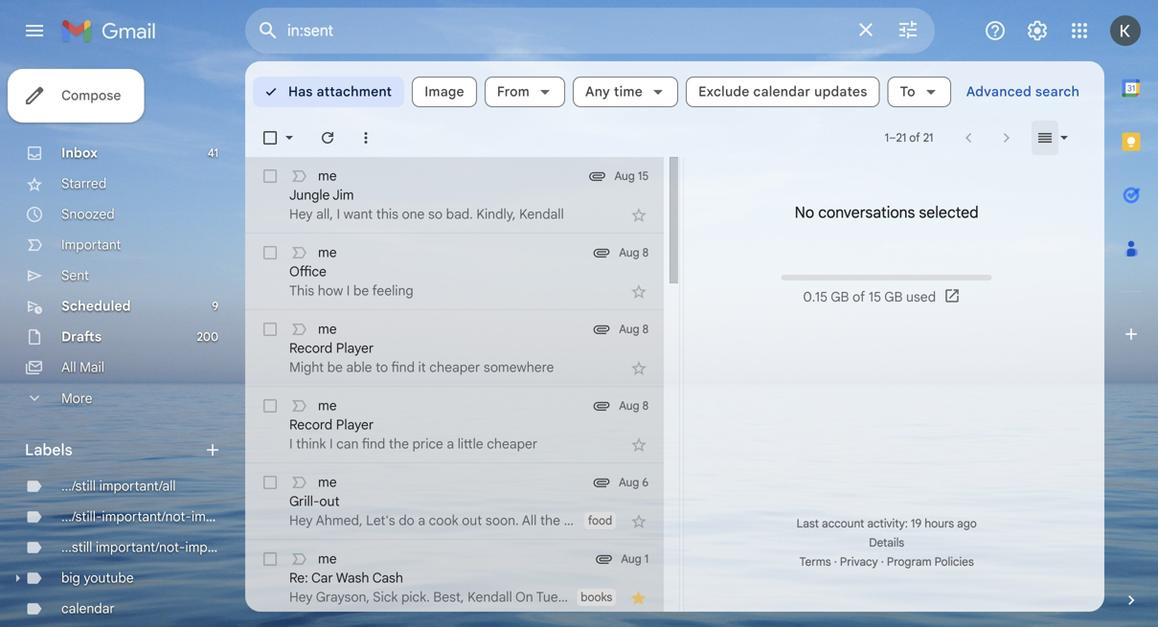 Task type: describe. For each thing, give the bounding box(es) containing it.
terms link
[[800, 555, 831, 570]]

a inside grill-out hey ahmed, let's do a cook out soon. all the best, kendall
[[418, 513, 426, 529]]

8 for somewhere
[[643, 322, 649, 337]]

to
[[376, 359, 388, 376]]

car
[[311, 570, 333, 587]]

Search mail text field
[[287, 21, 843, 40]]

time
[[614, 83, 643, 100]]

books
[[581, 591, 613, 605]]

no conversations selected main content
[[245, 61, 1105, 628]]

search
[[1036, 83, 1080, 100]]

1 21 from the left
[[896, 131, 907, 145]]

0 horizontal spatial 1
[[645, 552, 649, 567]]

more
[[61, 390, 92, 407]]

drafts
[[61, 329, 102, 345]]

able
[[346, 359, 372, 376]]

refresh image
[[318, 128, 337, 148]]

wash
[[336, 570, 369, 587]]

labels
[[25, 441, 72, 460]]

5 not important switch from the top
[[289, 473, 309, 493]]

row containing me office this how i be feeling
[[245, 234, 664, 310]]

snoozed link
[[61, 206, 115, 223]]

hey inside me jungle jim hey all, i want this one so bad. kindly, kendall
[[289, 206, 313, 223]]

.../still-important/not-important link
[[61, 509, 251, 526]]

1 – 21 of 21
[[885, 131, 934, 145]]

re:
[[289, 570, 308, 587]]

not important switch for me record player i think i can find the price a little cheaper
[[289, 397, 309, 416]]

to
[[900, 83, 916, 100]]

5 row from the top
[[245, 464, 664, 540]]

calendar inside button
[[754, 83, 811, 100]]

mail
[[80, 359, 104, 376]]

the inside me record player i think i can find the price a little cheaper
[[389, 436, 409, 453]]

has attachment image for grill-out
[[592, 473, 611, 493]]

i left can
[[330, 436, 333, 453]]

6 not important switch from the top
[[289, 550, 309, 569]]

no conversations selected
[[795, 203, 979, 222]]

might
[[289, 359, 324, 376]]

advanced search options image
[[889, 11, 928, 49]]

important/not- for .../still-
[[102, 509, 192, 526]]

labels navigation
[[0, 61, 251, 628]]

.../still-
[[61, 509, 102, 526]]

0.15 gb of 15 gb used
[[803, 289, 936, 305]]

scheduled link
[[61, 298, 131, 315]]

image button
[[412, 77, 477, 107]]

record for think
[[289, 417, 333, 434]]

i inside me jungle jim hey all, i want this one so bad. kindly, kendall
[[337, 206, 340, 223]]

bad.
[[446, 206, 473, 223]]

row containing me jungle jim hey all, i want this one so bad. kindly, kendall
[[245, 157, 664, 234]]

policies
[[935, 555, 974, 570]]

any
[[585, 83, 610, 100]]

any time
[[585, 83, 643, 100]]

advanced search
[[967, 83, 1080, 100]]

important link
[[61, 237, 121, 253]]

6
[[642, 476, 649, 490]]

terms
[[800, 555, 831, 570]]

important for .../still-important/not-important
[[192, 509, 251, 526]]

not important switch for me jungle jim hey all, i want this one so bad. kindly, kendall
[[289, 167, 309, 186]]

...still
[[61, 540, 92, 556]]

re: car wash cash
[[289, 570, 403, 587]]

food
[[588, 514, 613, 528]]

advanced
[[967, 83, 1032, 100]]

1 vertical spatial of
[[853, 289, 866, 305]]

let's
[[366, 513, 395, 529]]

big youtube
[[61, 570, 134, 587]]

best,
[[564, 513, 594, 529]]

player for to
[[336, 340, 374, 357]]

how
[[318, 283, 343, 299]]

to button
[[888, 77, 951, 107]]

i left the think
[[289, 436, 293, 453]]

think
[[296, 436, 326, 453]]

little
[[458, 436, 484, 453]]

all inside grill-out hey ahmed, let's do a cook out soon. all the best, kendall
[[522, 513, 537, 529]]

feeling
[[372, 283, 414, 299]]

attachment
[[317, 83, 392, 100]]

.../still-important/not-important
[[61, 509, 251, 526]]

not important switch for me office this how i be feeling
[[289, 243, 309, 263]]

compose button
[[8, 69, 144, 123]]

has attachment image for me record player i think i can find the price a little cheaper
[[592, 397, 612, 416]]

soon.
[[486, 513, 519, 529]]

privacy
[[840, 555, 878, 570]]

last account activity: 19 hours ago details terms · privacy · program policies
[[797, 517, 977, 570]]

has attachment
[[288, 83, 392, 100]]

exclude
[[699, 83, 750, 100]]

program
[[887, 555, 932, 570]]

me for think
[[318, 398, 337, 414]]

activity:
[[868, 517, 908, 531]]

do
[[399, 513, 415, 529]]

has attachment image for me record player might be able to find it cheaper somewhere
[[592, 320, 612, 339]]

this
[[289, 283, 314, 299]]

more button
[[0, 383, 230, 414]]

exclude calendar updates button
[[686, 77, 880, 107]]

grill-out hey ahmed, let's do a cook out soon. all the best, kendall
[[289, 494, 643, 529]]

record for be
[[289, 340, 333, 357]]

settings image
[[1026, 19, 1049, 42]]

0 horizontal spatial 15
[[638, 169, 649, 184]]

account
[[822, 517, 865, 531]]

9
[[212, 299, 218, 314]]

so
[[428, 206, 443, 223]]

.../still important/all link
[[61, 478, 176, 495]]

main menu image
[[23, 19, 46, 42]]

this
[[376, 206, 399, 223]]

search mail image
[[251, 13, 286, 48]]

has
[[288, 83, 313, 100]]

41
[[208, 146, 218, 161]]

.../still
[[61, 478, 96, 495]]

ago
[[957, 517, 977, 531]]

all,
[[316, 206, 333, 223]]

follow link to manage storage image
[[944, 287, 963, 307]]

aug 1
[[621, 552, 649, 567]]

6 me from the top
[[318, 551, 337, 568]]



Task type: vqa. For each thing, say whether or not it's contained in the screenshot.
my to the top
no



Task type: locate. For each thing, give the bounding box(es) containing it.
jim
[[333, 187, 354, 204]]

a inside me record player i think i can find the price a little cheaper
[[447, 436, 454, 453]]

1 not important switch from the top
[[289, 167, 309, 186]]

0 vertical spatial hey
[[289, 206, 313, 223]]

selected
[[919, 203, 979, 222]]

1 vertical spatial 15
[[869, 289, 882, 305]]

1 vertical spatial record
[[289, 417, 333, 434]]

labels heading
[[25, 441, 203, 460]]

the left best,
[[540, 513, 561, 529]]

row containing me record player might be able to find it cheaper somewhere
[[245, 310, 664, 387]]

4 row from the top
[[245, 387, 664, 464]]

me for be
[[318, 321, 337, 338]]

0 horizontal spatial find
[[362, 436, 386, 453]]

1 vertical spatial out
[[462, 513, 482, 529]]

important/not- for ...still
[[96, 540, 185, 556]]

important up ...still important/not-important link
[[192, 509, 251, 526]]

0 vertical spatial important/not-
[[102, 509, 192, 526]]

not important switch
[[289, 167, 309, 186], [289, 243, 309, 263], [289, 320, 309, 339], [289, 397, 309, 416], [289, 473, 309, 493], [289, 550, 309, 569]]

0 vertical spatial 8
[[643, 246, 649, 260]]

0 horizontal spatial a
[[418, 513, 426, 529]]

has attachment image for me jungle jim hey all, i want this one so bad. kindly, kendall
[[588, 167, 607, 186]]

all left mail
[[61, 359, 76, 376]]

None search field
[[245, 8, 935, 54]]

0 horizontal spatial of
[[853, 289, 866, 305]]

me jungle jim hey all, i want this one so bad. kindly, kendall
[[289, 168, 564, 223]]

player for can
[[336, 417, 374, 434]]

1 vertical spatial a
[[418, 513, 426, 529]]

out up ahmed,
[[320, 494, 340, 510]]

0 horizontal spatial ·
[[834, 555, 837, 570]]

support image
[[984, 19, 1007, 42]]

2 player from the top
[[336, 417, 374, 434]]

1 horizontal spatial 1
[[885, 131, 889, 145]]

...still important/not-important link
[[61, 540, 245, 556]]

of right –
[[910, 131, 921, 145]]

...still important/not-important
[[61, 540, 245, 556]]

0 vertical spatial a
[[447, 436, 454, 453]]

8 for a
[[643, 399, 649, 413]]

kendall
[[519, 206, 564, 223], [598, 513, 643, 529]]

1 hey from the top
[[289, 206, 313, 223]]

hey inside grill-out hey ahmed, let's do a cook out soon. all the best, kendall
[[289, 513, 313, 529]]

not important switch up office
[[289, 243, 309, 263]]

me inside me office this how i be feeling
[[318, 244, 337, 261]]

me up office
[[318, 244, 337, 261]]

exclude calendar updates
[[699, 83, 868, 100]]

aug 6
[[619, 476, 649, 490]]

1 horizontal spatial gb
[[885, 289, 903, 305]]

0 vertical spatial has attachment image
[[592, 473, 611, 493]]

1 horizontal spatial a
[[447, 436, 454, 453]]

1 down 6
[[645, 552, 649, 567]]

1 vertical spatial important/not-
[[96, 540, 185, 556]]

program policies link
[[887, 555, 974, 570]]

0 horizontal spatial be
[[327, 359, 343, 376]]

record
[[289, 340, 333, 357], [289, 417, 333, 434]]

me up "grill-"
[[318, 474, 337, 491]]

0 vertical spatial be
[[354, 283, 369, 299]]

record inside me record player i think i can find the price a little cheaper
[[289, 417, 333, 434]]

2 not important switch from the top
[[289, 243, 309, 263]]

has attachment image for re: car wash cash
[[594, 550, 614, 569]]

hey down "grill-"
[[289, 513, 313, 529]]

1 horizontal spatial calendar
[[754, 83, 811, 100]]

important down the .../still-important/not-important
[[185, 540, 245, 556]]

a right do
[[418, 513, 426, 529]]

somewhere
[[484, 359, 554, 376]]

it
[[418, 359, 426, 376]]

has attachment image left aug 1
[[594, 550, 614, 569]]

conversations
[[819, 203, 915, 222]]

grill-
[[289, 494, 320, 510]]

hours
[[925, 517, 955, 531]]

important/not- down the .../still-important/not-important
[[96, 540, 185, 556]]

has attachment image
[[588, 167, 607, 186], [592, 243, 612, 263], [592, 320, 612, 339], [592, 397, 612, 416]]

· right the terms
[[834, 555, 837, 570]]

want
[[344, 206, 373, 223]]

me up jim
[[318, 168, 337, 184]]

1 vertical spatial aug 8
[[619, 322, 649, 337]]

find left the it
[[391, 359, 415, 376]]

kendall right kindly, at the top of the page
[[519, 206, 564, 223]]

0 vertical spatial 1
[[885, 131, 889, 145]]

4 me from the top
[[318, 398, 337, 414]]

2 aug 8 from the top
[[619, 322, 649, 337]]

the left price at left
[[389, 436, 409, 453]]

has attachment image
[[592, 473, 611, 493], [594, 550, 614, 569]]

i inside me office this how i be feeling
[[347, 283, 350, 299]]

2 row from the top
[[245, 234, 664, 310]]

me record player might be able to find it cheaper somewhere
[[289, 321, 554, 376]]

me down how
[[318, 321, 337, 338]]

kindly,
[[477, 206, 516, 223]]

1 vertical spatial find
[[362, 436, 386, 453]]

1 horizontal spatial all
[[522, 513, 537, 529]]

1 horizontal spatial out
[[462, 513, 482, 529]]

important for ...still important/not-important
[[185, 540, 245, 556]]

find
[[391, 359, 415, 376], [362, 436, 386, 453]]

important/all
[[99, 478, 176, 495]]

2 · from the left
[[881, 555, 884, 570]]

find for to
[[391, 359, 415, 376]]

1 row from the top
[[245, 157, 664, 234]]

1 vertical spatial kendall
[[598, 513, 643, 529]]

19
[[911, 517, 922, 531]]

calendar down big youtube
[[61, 601, 115, 618]]

gmail image
[[61, 11, 166, 50]]

not important switch up re:
[[289, 550, 309, 569]]

1 record from the top
[[289, 340, 333, 357]]

find inside me record player i think i can find the price a little cheaper
[[362, 436, 386, 453]]

important
[[192, 509, 251, 526], [185, 540, 245, 556]]

aug
[[615, 169, 635, 184], [619, 246, 640, 260], [619, 322, 640, 337], [619, 399, 640, 413], [619, 476, 639, 490], [621, 552, 642, 567]]

1 vertical spatial 1
[[645, 552, 649, 567]]

0 vertical spatial aug 8
[[619, 246, 649, 260]]

starred link
[[61, 175, 107, 192]]

me inside me record player i think i can find the price a little cheaper
[[318, 398, 337, 414]]

no
[[795, 203, 815, 222]]

kendall inside grill-out hey ahmed, let's do a cook out soon. all the best, kendall
[[598, 513, 643, 529]]

0 vertical spatial all
[[61, 359, 76, 376]]

1 vertical spatial hey
[[289, 513, 313, 529]]

1 horizontal spatial be
[[354, 283, 369, 299]]

0 horizontal spatial gb
[[831, 289, 849, 305]]

3 8 from the top
[[643, 399, 649, 413]]

jungle
[[289, 187, 330, 204]]

me for all,
[[318, 168, 337, 184]]

toggle split pane mode image
[[1036, 128, 1055, 148]]

3 not important switch from the top
[[289, 320, 309, 339]]

0 vertical spatial cheaper
[[430, 359, 480, 376]]

3 aug 8 from the top
[[619, 399, 649, 413]]

1 horizontal spatial the
[[540, 513, 561, 529]]

important/not- up the ...still important/not-important
[[102, 509, 192, 526]]

image
[[425, 83, 465, 100]]

0 horizontal spatial the
[[389, 436, 409, 453]]

3 me from the top
[[318, 321, 337, 338]]

·
[[834, 555, 837, 570], [881, 555, 884, 570]]

any time button
[[573, 77, 679, 107]]

all right "soon."
[[522, 513, 537, 529]]

me up the think
[[318, 398, 337, 414]]

calendar right the exclude
[[754, 83, 811, 100]]

used
[[907, 289, 936, 305]]

hey
[[289, 206, 313, 223], [289, 513, 313, 529]]

the inside grill-out hey ahmed, let's do a cook out soon. all the best, kendall
[[540, 513, 561, 529]]

all mail
[[61, 359, 104, 376]]

15 down time
[[638, 169, 649, 184]]

1 aug 8 from the top
[[619, 246, 649, 260]]

hey down jungle
[[289, 206, 313, 223]]

0 vertical spatial player
[[336, 340, 374, 357]]

1 gb from the left
[[831, 289, 849, 305]]

1 8 from the top
[[643, 246, 649, 260]]

0 vertical spatial out
[[320, 494, 340, 510]]

player up can
[[336, 417, 374, 434]]

aug for me record player i think i can find the price a little cheaper
[[619, 399, 640, 413]]

be right how
[[354, 283, 369, 299]]

0 horizontal spatial cheaper
[[430, 359, 480, 376]]

0 vertical spatial 15
[[638, 169, 649, 184]]

not important switch for me record player might be able to find it cheaper somewhere
[[289, 320, 309, 339]]

· down details
[[881, 555, 884, 570]]

kendall down aug 6
[[598, 513, 643, 529]]

calendar inside "labels" 'navigation'
[[61, 601, 115, 618]]

me for i
[[318, 244, 337, 261]]

1 horizontal spatial of
[[910, 131, 921, 145]]

cheaper inside me record player might be able to find it cheaper somewhere
[[430, 359, 480, 376]]

advanced search button
[[959, 75, 1088, 109]]

of right 0.15
[[853, 289, 866, 305]]

3 row from the top
[[245, 310, 664, 387]]

me record player i think i can find the price a little cheaper
[[289, 398, 538, 453]]

aug for me office this how i be feeling
[[619, 246, 640, 260]]

big
[[61, 570, 80, 587]]

aug for me record player might be able to find it cheaper somewhere
[[619, 322, 640, 337]]

1 me from the top
[[318, 168, 337, 184]]

1 vertical spatial the
[[540, 513, 561, 529]]

not important switch down might
[[289, 397, 309, 416]]

0 vertical spatial kendall
[[519, 206, 564, 223]]

has attachment image left aug 6
[[592, 473, 611, 493]]

starred
[[61, 175, 107, 192]]

out
[[320, 494, 340, 510], [462, 513, 482, 529]]

can
[[336, 436, 359, 453]]

21 down to
[[896, 131, 907, 145]]

find right can
[[362, 436, 386, 453]]

clear search image
[[847, 11, 885, 49]]

ahmed,
[[316, 513, 363, 529]]

2 record from the top
[[289, 417, 333, 434]]

2 me from the top
[[318, 244, 337, 261]]

1 · from the left
[[834, 555, 837, 570]]

2 vertical spatial 8
[[643, 399, 649, 413]]

1 vertical spatial has attachment image
[[594, 550, 614, 569]]

important
[[61, 237, 121, 253]]

details link
[[869, 536, 905, 551]]

not important switch up "grill-"
[[289, 473, 309, 493]]

6 row from the top
[[245, 540, 664, 617]]

1 vertical spatial 8
[[643, 322, 649, 337]]

me up car
[[318, 551, 337, 568]]

0 horizontal spatial calendar
[[61, 601, 115, 618]]

not important switch down this
[[289, 320, 309, 339]]

find for can
[[362, 436, 386, 453]]

1 horizontal spatial ·
[[881, 555, 884, 570]]

row
[[245, 157, 664, 234], [245, 234, 664, 310], [245, 310, 664, 387], [245, 387, 664, 464], [245, 464, 664, 540], [245, 540, 664, 617]]

one
[[402, 206, 425, 223]]

cook
[[429, 513, 459, 529]]

aug for me jungle jim hey all, i want this one so bad. kindly, kendall
[[615, 169, 635, 184]]

last
[[797, 517, 819, 531]]

0 vertical spatial of
[[910, 131, 921, 145]]

1 vertical spatial all
[[522, 513, 537, 529]]

1 vertical spatial calendar
[[61, 601, 115, 618]]

me inside me jungle jim hey all, i want this one so bad. kindly, kendall
[[318, 168, 337, 184]]

cheaper inside me record player i think i can find the price a little cheaper
[[487, 436, 538, 453]]

a left little
[[447, 436, 454, 453]]

row containing me record player i think i can find the price a little cheaper
[[245, 387, 664, 464]]

inbox
[[61, 145, 98, 161]]

be inside me record player might be able to find it cheaper somewhere
[[327, 359, 343, 376]]

i right how
[[347, 283, 350, 299]]

2 21 from the left
[[923, 131, 934, 145]]

important/not-
[[102, 509, 192, 526], [96, 540, 185, 556]]

not important switch up jungle
[[289, 167, 309, 186]]

1
[[885, 131, 889, 145], [645, 552, 649, 567]]

price
[[413, 436, 443, 453]]

i right all,
[[337, 206, 340, 223]]

1 horizontal spatial kendall
[[598, 513, 643, 529]]

1 vertical spatial player
[[336, 417, 374, 434]]

2 hey from the top
[[289, 513, 313, 529]]

all inside "labels" 'navigation'
[[61, 359, 76, 376]]

0 horizontal spatial out
[[320, 494, 340, 510]]

me office this how i be feeling
[[289, 244, 414, 299]]

me inside me record player might be able to find it cheaper somewhere
[[318, 321, 337, 338]]

4 not important switch from the top
[[289, 397, 309, 416]]

0.15
[[803, 289, 828, 305]]

kendall inside me jungle jim hey all, i want this one so bad. kindly, kendall
[[519, 206, 564, 223]]

200
[[197, 330, 218, 344]]

updates
[[815, 83, 868, 100]]

be left "able"
[[327, 359, 343, 376]]

me
[[318, 168, 337, 184], [318, 244, 337, 261], [318, 321, 337, 338], [318, 398, 337, 414], [318, 474, 337, 491], [318, 551, 337, 568]]

be
[[354, 283, 369, 299], [327, 359, 343, 376]]

1 horizontal spatial cheaper
[[487, 436, 538, 453]]

sent
[[61, 267, 89, 284]]

8
[[643, 246, 649, 260], [643, 322, 649, 337], [643, 399, 649, 413]]

cheaper right the it
[[430, 359, 480, 376]]

2 vertical spatial aug 8
[[619, 399, 649, 413]]

details
[[869, 536, 905, 551]]

0 horizontal spatial 21
[[896, 131, 907, 145]]

drafts link
[[61, 329, 102, 345]]

21 right –
[[923, 131, 934, 145]]

gb
[[831, 289, 849, 305], [885, 289, 903, 305]]

cheaper right little
[[487, 436, 538, 453]]

0 horizontal spatial all
[[61, 359, 76, 376]]

cash
[[373, 570, 403, 587]]

1 vertical spatial be
[[327, 359, 343, 376]]

tab list
[[1105, 61, 1159, 559]]

player up "able"
[[336, 340, 374, 357]]

.../still important/all
[[61, 478, 176, 495]]

player inside me record player i think i can find the price a little cheaper
[[336, 417, 374, 434]]

gb left used
[[885, 289, 903, 305]]

youtube
[[84, 570, 134, 587]]

1 vertical spatial cheaper
[[487, 436, 538, 453]]

aug 8 for somewhere
[[619, 322, 649, 337]]

aug 8 for a
[[619, 399, 649, 413]]

player inside me record player might be able to find it cheaper somewhere
[[336, 340, 374, 357]]

aug 15
[[615, 169, 649, 184]]

1 horizontal spatial 21
[[923, 131, 934, 145]]

1 horizontal spatial 15
[[869, 289, 882, 305]]

all
[[61, 359, 76, 376], [522, 513, 537, 529]]

0 vertical spatial calendar
[[754, 83, 811, 100]]

0 vertical spatial the
[[389, 436, 409, 453]]

1 down to dropdown button on the right
[[885, 131, 889, 145]]

5 me from the top
[[318, 474, 337, 491]]

2 8 from the top
[[643, 322, 649, 337]]

has attachment button
[[253, 77, 405, 107]]

has attachment image for me office this how i be feeling
[[592, 243, 612, 263]]

0 vertical spatial record
[[289, 340, 333, 357]]

0 horizontal spatial kendall
[[519, 206, 564, 223]]

all mail link
[[61, 359, 104, 376]]

15 left used
[[869, 289, 882, 305]]

out right the cook
[[462, 513, 482, 529]]

compose
[[61, 87, 121, 104]]

1 vertical spatial important
[[185, 540, 245, 556]]

1 horizontal spatial find
[[391, 359, 415, 376]]

record up might
[[289, 340, 333, 357]]

be inside me office this how i be feeling
[[354, 283, 369, 299]]

gb right 0.15
[[831, 289, 849, 305]]

1 player from the top
[[336, 340, 374, 357]]

0 vertical spatial important
[[192, 509, 251, 526]]

record inside me record player might be able to find it cheaper somewhere
[[289, 340, 333, 357]]

2 gb from the left
[[885, 289, 903, 305]]

0 vertical spatial find
[[391, 359, 415, 376]]

find inside me record player might be able to find it cheaper somewhere
[[391, 359, 415, 376]]

record up the think
[[289, 417, 333, 434]]



